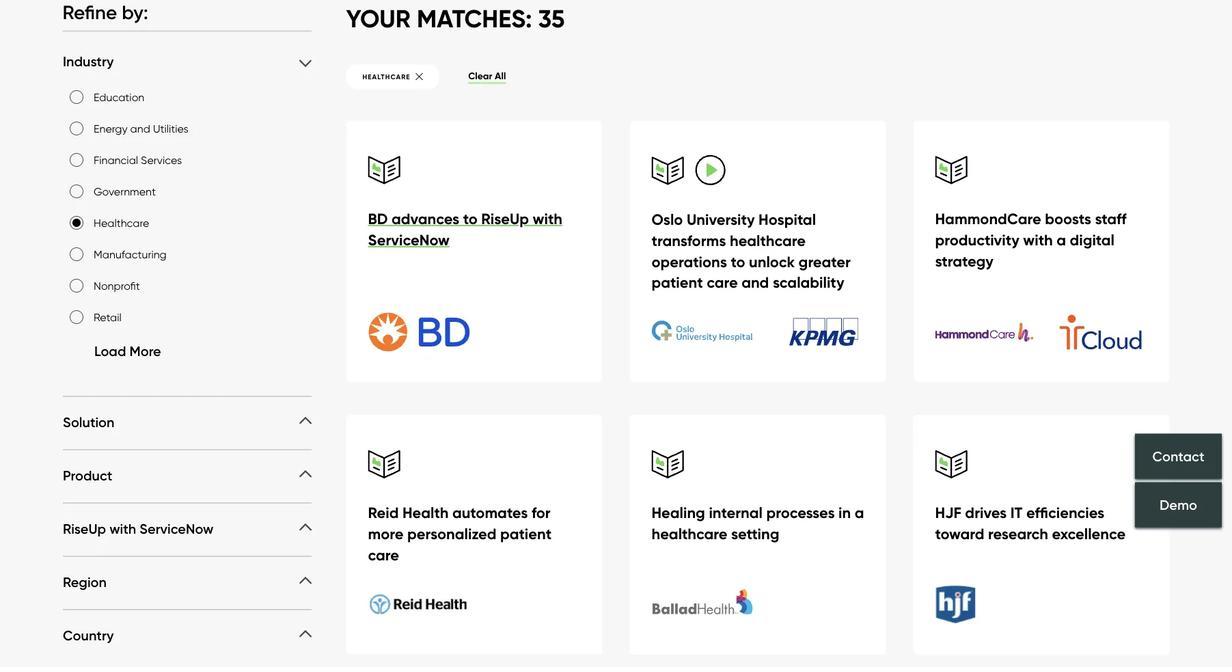 Task type: locate. For each thing, give the bounding box(es) containing it.
1 horizontal spatial hammondcare image
[[1042, 311, 1143, 353]]

0 horizontal spatial to
[[463, 209, 478, 228]]

1 horizontal spatial patient
[[652, 273, 703, 292]]

0 horizontal spatial patient
[[500, 524, 552, 543]]

matches:
[[417, 3, 532, 34]]

1 horizontal spatial oslo university hospital image
[[758, 311, 859, 353]]

0 horizontal spatial riseup
[[63, 520, 106, 537]]

a
[[1057, 230, 1066, 249], [855, 503, 864, 522]]

0 vertical spatial patient
[[652, 273, 703, 292]]

becton dickinson riseup image
[[368, 311, 471, 353]]

0 vertical spatial care
[[707, 273, 738, 292]]

hammondcare image
[[936, 311, 1036, 353], [1042, 311, 1143, 353]]

digital
[[1070, 230, 1115, 249]]

internal
[[709, 503, 763, 522]]

hjf – servicenow – customer story image
[[936, 583, 1038, 626]]

riseup inside dropdown button
[[63, 520, 106, 537]]

1 horizontal spatial a
[[1057, 230, 1066, 249]]

0 vertical spatial healthcare
[[730, 231, 806, 250]]

reid health automates for more personalized patient care
[[368, 503, 552, 564]]

0 vertical spatial riseup
[[482, 209, 529, 228]]

in
[[839, 503, 851, 522]]

2 horizontal spatial with
[[1024, 230, 1053, 249]]

solution button
[[63, 413, 311, 431]]

to
[[463, 209, 478, 228], [731, 252, 746, 271]]

ballad health image
[[652, 583, 754, 626]]

35
[[538, 3, 565, 34]]

0 horizontal spatial healthcare
[[652, 524, 728, 543]]

care
[[707, 273, 738, 292], [368, 546, 399, 564]]

energy
[[93, 121, 127, 135]]

2 vertical spatial with
[[109, 520, 136, 537]]

more
[[129, 343, 161, 360]]

for
[[532, 503, 551, 522]]

and down unlock on the top right of page
[[742, 273, 769, 292]]

patient inside "reid health automates for more personalized patient care"
[[500, 524, 552, 543]]

with inside hammondcare boosts staff productivity with a digital strategy
[[1024, 230, 1053, 249]]

servicenow
[[368, 230, 450, 249], [139, 520, 213, 537]]

0 horizontal spatial oslo university hospital image
[[652, 311, 753, 353]]

servicenow inside bd advances to riseup with servicenow
[[368, 230, 450, 249]]

riseup
[[482, 209, 529, 228], [63, 520, 106, 537]]

patient inside oslo university hospital transforms healthcare operations to unlock greater patient care and scalability
[[652, 273, 703, 292]]

with inside bd advances to riseup with servicenow
[[533, 209, 563, 228]]

bd
[[368, 209, 388, 228]]

0 horizontal spatial servicenow
[[139, 520, 213, 537]]

1 horizontal spatial servicenow
[[368, 230, 450, 249]]

0 horizontal spatial hammondcare image
[[936, 311, 1036, 353]]

to inside bd advances to riseup with servicenow
[[463, 209, 478, 228]]

country
[[63, 627, 113, 644]]

1 vertical spatial riseup
[[63, 520, 106, 537]]

more
[[368, 524, 404, 543]]

1 oslo university hospital image from the left
[[652, 311, 753, 353]]

healthcare up unlock on the top right of page
[[730, 231, 806, 250]]

education option
[[69, 90, 83, 104]]

a inside hammondcare boosts staff productivity with a digital strategy
[[1057, 230, 1066, 249]]

it
[[1011, 503, 1023, 522]]

advances
[[392, 209, 460, 228]]

1 horizontal spatial healthcare
[[730, 231, 806, 250]]

patient
[[652, 273, 703, 292], [500, 524, 552, 543]]

automates
[[453, 503, 528, 522]]

hjf drives it efficiencies toward research excellence
[[936, 503, 1126, 543]]

0 horizontal spatial and
[[130, 121, 150, 135]]

servicenow down 'product' dropdown button on the bottom left
[[139, 520, 213, 537]]

clear
[[468, 70, 493, 82]]

0 vertical spatial a
[[1057, 230, 1066, 249]]

healthcare
[[363, 73, 411, 81], [93, 216, 149, 229]]

hospital
[[759, 210, 816, 229]]

2 hammondcare image from the left
[[1042, 311, 1143, 353]]

care inside "reid health automates for more personalized patient care"
[[368, 546, 399, 564]]

1 horizontal spatial and
[[742, 273, 769, 292]]

1 vertical spatial to
[[731, 252, 746, 271]]

patient down for
[[500, 524, 552, 543]]

to left unlock on the top right of page
[[731, 252, 746, 271]]

industry button
[[63, 52, 311, 70]]

1 vertical spatial care
[[368, 546, 399, 564]]

healing
[[652, 503, 705, 522]]

1 vertical spatial and
[[742, 273, 769, 292]]

0 vertical spatial healthcare
[[363, 73, 411, 81]]

healthcare down the healing
[[652, 524, 728, 543]]

0 vertical spatial with
[[533, 209, 563, 228]]

product button
[[63, 467, 311, 484]]

financial services
[[93, 153, 182, 166]]

care down "operations"
[[707, 273, 738, 292]]

1 vertical spatial healthcare
[[93, 216, 149, 229]]

staff
[[1096, 209, 1127, 228]]

1 vertical spatial healthcare
[[652, 524, 728, 543]]

healthcare down government
[[93, 216, 149, 229]]

0 vertical spatial servicenow
[[368, 230, 450, 249]]

oslo university hospital transforms healthcare operations to unlock greater patient care and scalability
[[652, 210, 851, 292]]

1 horizontal spatial with
[[533, 209, 563, 228]]

your
[[346, 3, 411, 34]]

personalized
[[407, 524, 497, 543]]

1 vertical spatial servicenow
[[139, 520, 213, 537]]

1 vertical spatial with
[[1024, 230, 1053, 249]]

greater
[[799, 252, 851, 271]]

refine by:
[[63, 0, 148, 24]]

to right advances
[[463, 209, 478, 228]]

clear all link
[[468, 70, 506, 84]]

1 horizontal spatial riseup
[[482, 209, 529, 228]]

a right in
[[855, 503, 864, 522]]

healthcare down your
[[363, 73, 411, 81]]

riseup inside bd advances to riseup with servicenow
[[482, 209, 529, 228]]

1 horizontal spatial to
[[731, 252, 746, 271]]

manufacturing
[[93, 247, 166, 261]]

0 horizontal spatial with
[[109, 520, 136, 537]]

1 horizontal spatial care
[[707, 273, 738, 292]]

hjf
[[936, 503, 962, 522]]

0 horizontal spatial care
[[368, 546, 399, 564]]

1 vertical spatial a
[[855, 503, 864, 522]]

strategy
[[936, 251, 994, 270]]

retail
[[93, 310, 121, 323]]

and right energy
[[130, 121, 150, 135]]

0 vertical spatial to
[[463, 209, 478, 228]]

with
[[533, 209, 563, 228], [1024, 230, 1053, 249], [109, 520, 136, 537]]

a down boosts
[[1057, 230, 1066, 249]]

with for riseup
[[533, 209, 563, 228]]

servicenow down advances
[[368, 230, 450, 249]]

care down more
[[368, 546, 399, 564]]

oslo university hospital image
[[652, 311, 753, 353], [758, 311, 859, 353]]

healthcare
[[730, 231, 806, 250], [652, 524, 728, 543]]

riseup with servicenow
[[63, 520, 213, 537]]

boosts
[[1045, 209, 1092, 228]]

energy and utilities
[[93, 121, 188, 135]]

1 vertical spatial patient
[[500, 524, 552, 543]]

unlock
[[749, 252, 795, 271]]

education
[[93, 90, 144, 103]]

and
[[130, 121, 150, 135], [742, 273, 769, 292]]

patient down "operations"
[[652, 273, 703, 292]]

0 horizontal spatial a
[[855, 503, 864, 522]]

excellence
[[1052, 524, 1126, 543]]

care inside oslo university hospital transforms healthcare operations to unlock greater patient care and scalability
[[707, 273, 738, 292]]



Task type: vqa. For each thing, say whether or not it's contained in the screenshot.
bottom to
yes



Task type: describe. For each thing, give the bounding box(es) containing it.
servicenow inside dropdown button
[[139, 520, 213, 537]]

setting
[[732, 524, 780, 543]]

energy and utilities option
[[69, 121, 83, 135]]

utilities
[[153, 121, 188, 135]]

with inside dropdown button
[[109, 520, 136, 537]]

healthcare inside oslo university hospital transforms healthcare operations to unlock greater patient care and scalability
[[730, 231, 806, 250]]

your matches: 35
[[346, 3, 565, 34]]

operations
[[652, 252, 727, 271]]

all
[[495, 70, 506, 82]]

region
[[63, 574, 106, 591]]

financial services option
[[69, 153, 83, 167]]

health
[[403, 503, 449, 522]]

reid
[[368, 503, 399, 522]]

0 vertical spatial and
[[130, 121, 150, 135]]

riseup with servicenow button
[[63, 520, 311, 538]]

refine
[[63, 0, 117, 24]]

university
[[687, 210, 755, 229]]

a inside healing internal processes in a healthcare setting
[[855, 503, 864, 522]]

load more
[[94, 343, 161, 360]]

reid health image
[[368, 583, 471, 626]]

research
[[989, 524, 1049, 543]]

nonprofit
[[93, 279, 140, 292]]

services
[[141, 153, 182, 166]]

1 horizontal spatial healthcare
[[363, 73, 411, 81]]

with for productivity
[[1024, 230, 1053, 249]]

manufacturing option
[[69, 247, 83, 261]]

product
[[63, 467, 112, 484]]

healthcare inside healing internal processes in a healthcare setting
[[652, 524, 728, 543]]

to inside oslo university hospital transforms healthcare operations to unlock greater patient care and scalability
[[731, 252, 746, 271]]

government
[[93, 184, 155, 198]]

toward
[[936, 524, 985, 543]]

retail option
[[69, 310, 83, 324]]

hammondcare
[[936, 209, 1042, 228]]

financial
[[93, 153, 138, 166]]

1 hammondcare image from the left
[[936, 311, 1036, 353]]

bd advances to riseup with servicenow
[[368, 209, 563, 249]]

healing internal processes in a healthcare setting
[[652, 503, 864, 543]]

load more button
[[69, 339, 161, 363]]

processes
[[767, 503, 835, 522]]

country button
[[63, 627, 311, 644]]

industry
[[63, 53, 113, 70]]

nonprofit option
[[69, 279, 83, 292]]

region button
[[63, 573, 311, 591]]

load
[[94, 343, 126, 360]]

0 horizontal spatial healthcare
[[93, 216, 149, 229]]

drives
[[966, 503, 1007, 522]]

government option
[[69, 184, 83, 198]]

by:
[[122, 0, 148, 24]]

hammondcare boosts staff productivity with a digital strategy
[[936, 209, 1127, 270]]

healthcare option
[[69, 216, 83, 229]]

clear all
[[468, 70, 506, 82]]

2 oslo university hospital image from the left
[[758, 311, 859, 353]]

productivity
[[936, 230, 1020, 249]]

oslo
[[652, 210, 683, 229]]

solution
[[63, 414, 114, 431]]

and inside oslo university hospital transforms healthcare operations to unlock greater patient care and scalability
[[742, 273, 769, 292]]

transforms
[[652, 231, 726, 250]]

efficiencies
[[1027, 503, 1105, 522]]

scalability
[[773, 273, 845, 292]]



